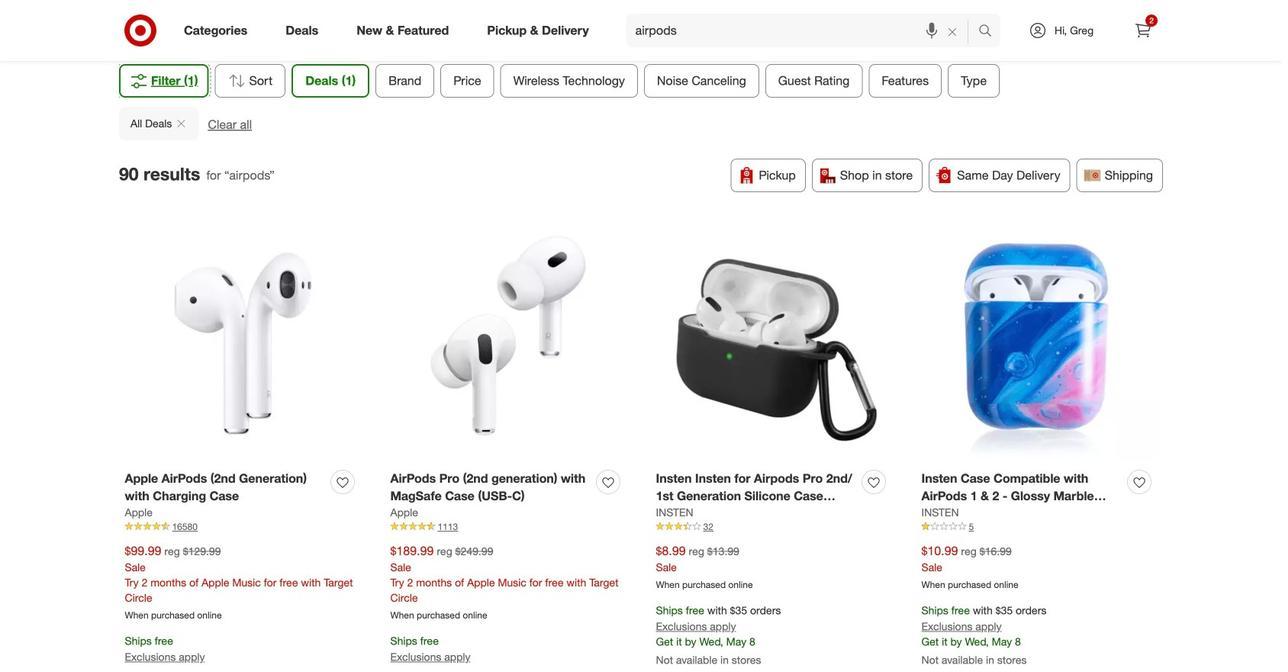Task type: locate. For each thing, give the bounding box(es) containing it.
airpods pro (2nd generation) with magsafe case (usb‑c) image
[[391, 226, 627, 462], [391, 226, 627, 462]]

apple airpods (2nd generation) with charging case image
[[125, 226, 361, 462], [125, 226, 361, 462]]

insten insten for airpods pro 2nd/ 1st generation silicone case (2023/2022/2019) support wireless charging with keychain, black image
[[656, 226, 892, 462], [656, 226, 892, 462]]

advertisement element
[[183, 0, 1100, 36]]

insten case compatible with airpods 1 & 2 - glossy marble pattern skin cover, space blue pink image
[[922, 226, 1158, 462], [922, 226, 1158, 462]]



Task type: describe. For each thing, give the bounding box(es) containing it.
What can we help you find? suggestions appear below search field
[[627, 14, 983, 47]]



Task type: vqa. For each thing, say whether or not it's contained in the screenshot.
Advertisement ELEMENT on the top of page
yes



